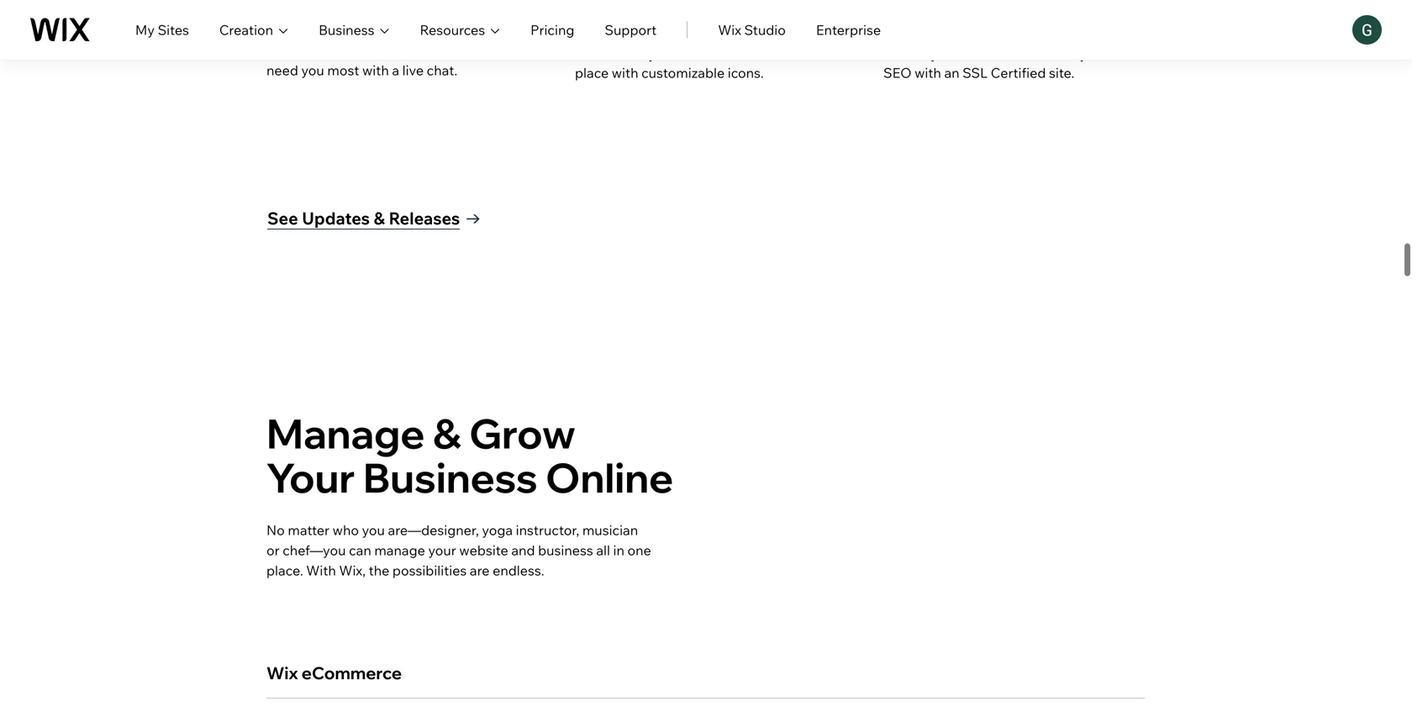 Task type: locate. For each thing, give the bounding box(es) containing it.
all down musician
[[596, 542, 610, 559]]

website
[[962, 45, 1011, 62], [459, 542, 508, 559]]

0 horizontal spatial &
[[374, 208, 385, 229]]

your
[[343, 43, 371, 60], [649, 45, 677, 62], [931, 45, 959, 62], [1080, 45, 1108, 62], [428, 542, 456, 559]]

all down support link
[[632, 45, 646, 62]]

when
[[423, 43, 456, 60]]

ssl
[[963, 64, 988, 81]]

accounts
[[719, 45, 775, 62]]

the
[[369, 562, 390, 579]]

1 horizontal spatial one
[[793, 45, 816, 62]]

1 horizontal spatial and
[[1014, 45, 1038, 62]]

and inside the secure your website and boost your seo with an ssl certified site.
[[1014, 45, 1038, 62]]

with left a at the top left
[[362, 62, 389, 78]]

profile image image
[[1353, 15, 1382, 45]]

be there for your visitors when they need you most with a live chat.
[[266, 43, 487, 78]]

0 horizontal spatial you
[[301, 62, 324, 78]]

1 vertical spatial &
[[433, 408, 461, 458]]

see
[[267, 208, 298, 229]]

business inside dropdown button
[[319, 21, 375, 38]]

support
[[605, 21, 657, 38]]

1 vertical spatial one
[[628, 542, 651, 559]]

social
[[680, 45, 716, 62]]

with down connect
[[612, 64, 638, 81]]

instructor,
[[516, 522, 579, 538]]

one down enterprise link on the right of page
[[793, 45, 816, 62]]

1 horizontal spatial in
[[778, 45, 790, 62]]

all
[[632, 45, 646, 62], [596, 542, 610, 559]]

visitors
[[374, 43, 419, 60]]

1 horizontal spatial you
[[362, 522, 385, 538]]

a
[[392, 62, 399, 78]]

wix
[[266, 10, 298, 31], [718, 21, 741, 38], [266, 662, 298, 683]]

0 vertical spatial in
[[778, 45, 790, 62]]

endless.
[[493, 562, 544, 579]]

ecommerce
[[302, 662, 402, 683]]

website up ssl
[[962, 45, 1011, 62]]

creation button
[[219, 20, 288, 40]]

website up are
[[459, 542, 508, 559]]

creation
[[219, 21, 273, 38]]

with inside connect all your social accounts in one place with customizable icons.
[[612, 64, 638, 81]]

1 horizontal spatial with
[[612, 64, 638, 81]]

online
[[546, 452, 674, 503]]

0 horizontal spatial and
[[511, 542, 535, 559]]

yoga
[[482, 522, 513, 538]]

0 vertical spatial all
[[632, 45, 646, 62]]

they
[[459, 43, 487, 60]]

0 vertical spatial website
[[962, 45, 1011, 62]]

1 horizontal spatial all
[[632, 45, 646, 62]]

0 vertical spatial one
[[793, 45, 816, 62]]

0 horizontal spatial website
[[459, 542, 508, 559]]

0 vertical spatial &
[[374, 208, 385, 229]]

1 horizontal spatial website
[[962, 45, 1011, 62]]

in
[[778, 45, 790, 62], [613, 542, 625, 559]]

can
[[349, 542, 371, 559]]

an
[[944, 64, 960, 81]]

with
[[362, 62, 389, 78], [612, 64, 638, 81], [915, 64, 941, 81]]

wix left ecommerce
[[266, 662, 298, 683]]

possibilities
[[393, 562, 467, 579]]

your down business dropdown button
[[343, 43, 371, 60]]

and up endless.
[[511, 542, 535, 559]]

& left grow
[[433, 408, 461, 458]]

website inside the secure your website and boost your seo with an ssl certified site.
[[962, 45, 1011, 62]]

seo
[[884, 64, 912, 81]]

2 horizontal spatial with
[[915, 64, 941, 81]]

business up for
[[319, 21, 375, 38]]

wix for wix studio
[[718, 21, 741, 38]]

resources
[[420, 21, 485, 38]]

certified
[[991, 64, 1046, 81]]

enterprise link
[[816, 20, 881, 40]]

with inside the secure your website and boost your seo with an ssl certified site.
[[915, 64, 941, 81]]

enterprise
[[816, 21, 881, 38]]

my
[[135, 21, 155, 38]]

manage
[[374, 542, 425, 559]]

you
[[301, 62, 324, 78], [362, 522, 385, 538]]

list containing wix chat
[[266, 0, 1141, 138]]

you up can
[[362, 522, 385, 538]]

your down are—designer,
[[428, 542, 456, 559]]

1 vertical spatial business
[[363, 452, 538, 503]]

and
[[1014, 45, 1038, 62], [511, 542, 535, 559]]

studio
[[744, 21, 786, 38]]

list
[[266, 0, 1141, 138]]

tools
[[628, 12, 672, 33]]

0 horizontal spatial one
[[628, 542, 651, 559]]

site.
[[1049, 64, 1075, 81]]

social tools
[[575, 12, 672, 33]]

and inside no matter who you are—designer, yoga instructor, musician or chef—you can manage your website and business all in one place. with wix, the possibilities are endless.
[[511, 542, 535, 559]]

in down 'studio'
[[778, 45, 790, 62]]

1 vertical spatial you
[[362, 522, 385, 538]]

with left "an"
[[915, 64, 941, 81]]

& right updates
[[374, 208, 385, 229]]

1 horizontal spatial &
[[433, 408, 461, 458]]

place
[[575, 64, 609, 81]]

boost
[[1041, 45, 1077, 62]]

one inside no matter who you are—designer, yoga instructor, musician or chef—you can manage your website and business all in one place. with wix, the possibilities are endless.
[[628, 542, 651, 559]]

0 horizontal spatial all
[[596, 542, 610, 559]]

one
[[793, 45, 816, 62], [628, 542, 651, 559]]

wix studio
[[718, 21, 786, 38]]

are
[[470, 562, 490, 579]]

1 vertical spatial all
[[596, 542, 610, 559]]

in down musician
[[613, 542, 625, 559]]

no
[[266, 522, 285, 538]]

0 vertical spatial and
[[1014, 45, 1038, 62]]

one down musician
[[628, 542, 651, 559]]

pricing link
[[531, 20, 575, 40]]

wix up "be"
[[266, 10, 298, 31]]

wix,
[[339, 562, 366, 579]]

&
[[374, 208, 385, 229], [433, 408, 461, 458]]

business up are—designer,
[[363, 452, 538, 503]]

your inside connect all your social accounts in one place with customizable icons.
[[649, 45, 677, 62]]

1 vertical spatial and
[[511, 542, 535, 559]]

wix up accounts
[[718, 21, 741, 38]]

0 horizontal spatial with
[[362, 62, 389, 78]]

0 horizontal spatial in
[[613, 542, 625, 559]]

you down there
[[301, 62, 324, 78]]

wix inside list
[[266, 10, 298, 31]]

business
[[319, 21, 375, 38], [363, 452, 538, 503]]

your up customizable in the top of the page
[[649, 45, 677, 62]]

1 vertical spatial website
[[459, 542, 508, 559]]

website inside no matter who you are—designer, yoga instructor, musician or chef—you can manage your website and business all in one place. with wix, the possibilities are endless.
[[459, 542, 508, 559]]

0 vertical spatial you
[[301, 62, 324, 78]]

and up certified
[[1014, 45, 1038, 62]]

1 vertical spatial in
[[613, 542, 625, 559]]

0 vertical spatial business
[[319, 21, 375, 38]]

in inside connect all your social accounts in one place with customizable icons.
[[778, 45, 790, 62]]

sites
[[158, 21, 189, 38]]



Task type: vqa. For each thing, say whether or not it's contained in the screenshot.
Business in the Manage & Grow Your Business Online
yes



Task type: describe. For each thing, give the bounding box(es) containing it.
place.
[[266, 562, 303, 579]]

connect all your social accounts in one place with customizable icons.
[[575, 45, 816, 81]]

you inside be there for your visitors when they need you most with a live chat.
[[301, 62, 324, 78]]

you inside no matter who you are—designer, yoga instructor, musician or chef—you can manage your website and business all in one place. with wix, the possibilities are endless.
[[362, 522, 385, 538]]

chat
[[302, 10, 341, 31]]

icons.
[[728, 64, 764, 81]]

manage
[[266, 408, 425, 458]]

pricing
[[531, 21, 575, 38]]

or
[[266, 542, 280, 559]]

business inside manage & grow your business online
[[363, 452, 538, 503]]

social
[[575, 12, 625, 33]]

your
[[266, 452, 355, 503]]

all inside connect all your social accounts in one place with customizable icons.
[[632, 45, 646, 62]]

musician
[[582, 522, 638, 538]]

grow
[[469, 408, 576, 458]]

no matter who you are—designer, yoga instructor, musician or chef—you can manage your website and business all in one place. with wix, the possibilities are endless.
[[266, 522, 651, 579]]

are—designer,
[[388, 522, 479, 538]]

all inside no matter who you are—designer, yoga instructor, musician or chef—you can manage your website and business all in one place. with wix, the possibilities are endless.
[[596, 542, 610, 559]]

resources button
[[420, 20, 500, 40]]

be
[[266, 43, 283, 60]]

connect
[[575, 45, 629, 62]]

wix studio link
[[718, 20, 786, 40]]

customizable
[[641, 64, 725, 81]]

wix chat
[[266, 10, 341, 31]]

secure
[[884, 45, 928, 62]]

one inside connect all your social accounts in one place with customizable icons.
[[793, 45, 816, 62]]

who
[[333, 522, 359, 538]]

for
[[323, 43, 340, 60]]

need
[[266, 62, 298, 78]]

my sites link
[[135, 20, 189, 40]]

wix ecommerce
[[266, 662, 402, 683]]

& inside 'see updates & releases' link
[[374, 208, 385, 229]]

my sites
[[135, 21, 189, 38]]

see updates & releases link
[[267, 207, 480, 230]]

with
[[306, 562, 336, 579]]

support link
[[605, 20, 657, 40]]

updates
[[302, 208, 370, 229]]

business
[[538, 542, 593, 559]]

matter
[[288, 522, 330, 538]]

secure your website and boost your seo with an ssl certified site.
[[884, 45, 1108, 81]]

there
[[286, 43, 320, 60]]

in inside no matter who you are—designer, yoga instructor, musician or chef—you can manage your website and business all in one place. with wix, the possibilities are endless.
[[613, 542, 625, 559]]

wix for wix chat
[[266, 10, 298, 31]]

live
[[402, 62, 424, 78]]

chef—you
[[283, 542, 346, 559]]

your right boost
[[1080, 45, 1108, 62]]

chat.
[[427, 62, 458, 78]]

releases
[[389, 208, 460, 229]]

your inside be there for your visitors when they need you most with a live chat.
[[343, 43, 371, 60]]

your up "an"
[[931, 45, 959, 62]]

manage & grow your business online
[[266, 408, 674, 503]]

business button
[[319, 20, 390, 40]]

most
[[327, 62, 359, 78]]

see updates & releases
[[267, 208, 460, 229]]

& inside manage & grow your business online
[[433, 408, 461, 458]]

your inside no matter who you are—designer, yoga instructor, musician or chef—you can manage your website and business all in one place. with wix, the possibilities are endless.
[[428, 542, 456, 559]]

wix for wix ecommerce
[[266, 662, 298, 683]]

with inside be there for your visitors when they need you most with a live chat.
[[362, 62, 389, 78]]



